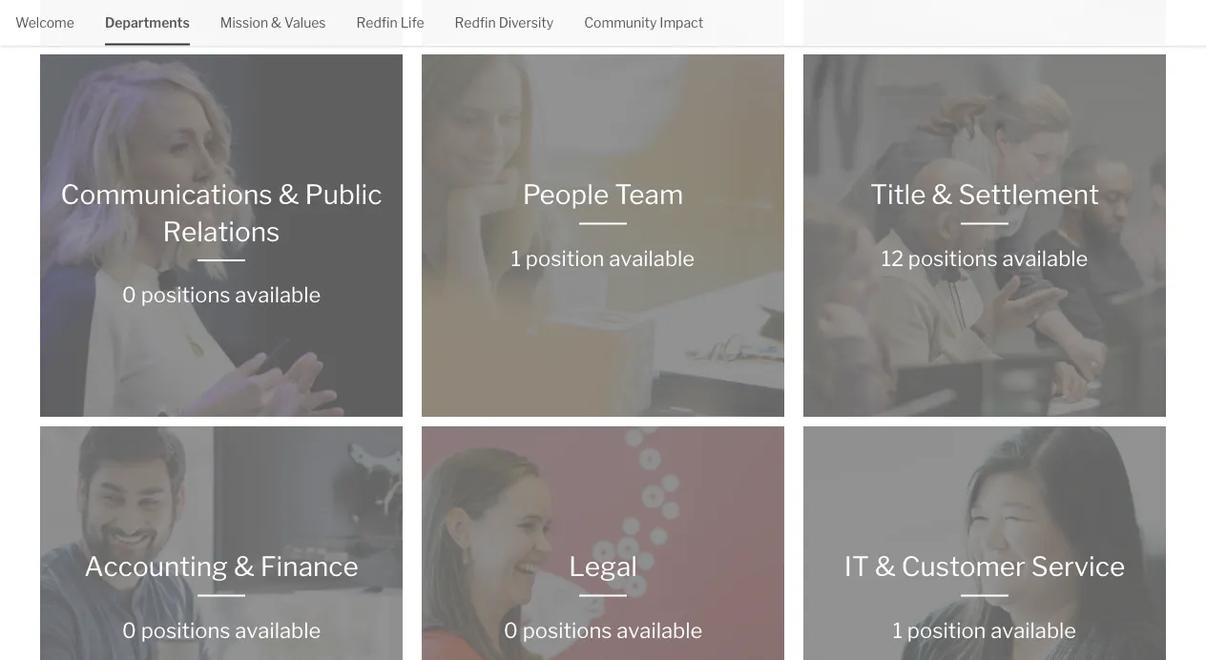 Task type: vqa. For each thing, say whether or not it's contained in the screenshot.


Task type: locate. For each thing, give the bounding box(es) containing it.
1 vertical spatial 1
[[893, 617, 903, 643]]

customer
[[902, 551, 1026, 583]]

it & customer service
[[844, 551, 1125, 583]]

available for it & customer service
[[991, 617, 1077, 643]]

0 positions available for accounting
[[122, 617, 321, 643]]

& right 'title'
[[932, 178, 953, 211]]

available for communications & public relations
[[235, 282, 321, 308]]

position down people at top
[[526, 245, 605, 271]]

0 vertical spatial 1
[[511, 245, 521, 271]]

1 for people
[[511, 245, 521, 271]]

0 vertical spatial 1 position available
[[511, 245, 695, 271]]

0 horizontal spatial 1 position available
[[511, 245, 695, 271]]

1 horizontal spatial redfin
[[455, 15, 496, 31]]

1 horizontal spatial position
[[907, 617, 986, 643]]

1 position available down people team
[[511, 245, 695, 271]]

0 horizontal spatial position
[[526, 245, 605, 271]]

redfin life
[[356, 15, 424, 31]]

0 horizontal spatial 1
[[511, 245, 521, 271]]

values
[[284, 15, 326, 31]]

0 positions available down legal
[[504, 617, 703, 643]]

& left the "public"
[[278, 178, 299, 211]]

redfin
[[356, 15, 398, 31], [455, 15, 496, 31]]

redfin inside redfin diversity link
[[455, 15, 496, 31]]

1 position available
[[511, 245, 695, 271], [893, 617, 1077, 643]]

community impact
[[584, 15, 703, 31]]

available down legal
[[617, 617, 703, 643]]

1 redfin from the left
[[356, 15, 398, 31]]

mission & values
[[220, 15, 326, 31]]

12 positions available
[[881, 245, 1088, 271]]

redfin diversity
[[455, 15, 554, 31]]

0 for communications
[[122, 282, 136, 308]]

redfin for redfin diversity
[[455, 15, 496, 31]]

public
[[305, 178, 382, 211]]

redfin left diversity
[[455, 15, 496, 31]]

redfin inside redfin life link
[[356, 15, 398, 31]]

0
[[122, 282, 136, 308], [122, 617, 136, 643], [504, 617, 518, 643]]

&
[[271, 15, 282, 31], [278, 178, 299, 211], [932, 178, 953, 211], [234, 551, 255, 583], [875, 551, 896, 583]]

1 horizontal spatial 1
[[893, 617, 903, 643]]

available down settlement at the right top of the page
[[1002, 245, 1088, 271]]

available down relations
[[235, 282, 321, 308]]

0 horizontal spatial redfin
[[356, 15, 398, 31]]

positions down relations
[[141, 282, 231, 308]]

available for title & settlement
[[1002, 245, 1088, 271]]

0 positions available down relations
[[122, 282, 321, 308]]

& left finance
[[234, 551, 255, 583]]

available for accounting & finance
[[235, 617, 321, 643]]

positions down accounting
[[141, 617, 231, 643]]

positions down legal
[[523, 617, 612, 643]]

available down service
[[991, 617, 1077, 643]]

people
[[523, 178, 609, 211]]

life
[[400, 15, 424, 31]]

positions for title
[[908, 245, 998, 271]]

1
[[511, 245, 521, 271], [893, 617, 903, 643]]

1 vertical spatial 1 position available
[[893, 617, 1077, 643]]

& right it
[[875, 551, 896, 583]]

position down customer
[[907, 617, 986, 643]]

& for mission
[[271, 15, 282, 31]]

1 horizontal spatial 1 position available
[[893, 617, 1077, 643]]

redfin left the life
[[356, 15, 398, 31]]

positions right 12
[[908, 245, 998, 271]]

1 vertical spatial position
[[907, 617, 986, 643]]

1 position available down it & customer service
[[893, 617, 1077, 643]]

& for it
[[875, 551, 896, 583]]

available down team
[[609, 245, 695, 271]]

position
[[526, 245, 605, 271], [907, 617, 986, 643]]

available down finance
[[235, 617, 321, 643]]

0 vertical spatial position
[[526, 245, 605, 271]]

team
[[615, 178, 684, 211]]

available for legal
[[617, 617, 703, 643]]

positions
[[908, 245, 998, 271], [141, 282, 231, 308], [141, 617, 231, 643], [523, 617, 612, 643]]

1 position available for team
[[511, 245, 695, 271]]

0 positions available for communications
[[122, 282, 321, 308]]

0 for accounting
[[122, 617, 136, 643]]

2 redfin from the left
[[455, 15, 496, 31]]

0 positions available down accounting & finance
[[122, 617, 321, 643]]

& inside "communications & public relations"
[[278, 178, 299, 211]]

& left values
[[271, 15, 282, 31]]

0 positions available
[[122, 282, 321, 308], [122, 617, 321, 643], [504, 617, 703, 643]]

available
[[609, 245, 695, 271], [1002, 245, 1088, 271], [235, 282, 321, 308], [235, 617, 321, 643], [617, 617, 703, 643], [991, 617, 1077, 643]]



Task type: describe. For each thing, give the bounding box(es) containing it.
communications & public relations
[[61, 178, 382, 248]]

& for communications
[[278, 178, 299, 211]]

accounting & finance
[[84, 551, 359, 583]]

mission
[[220, 15, 268, 31]]

1 position available for &
[[893, 617, 1077, 643]]

& for title
[[932, 178, 953, 211]]

legal
[[569, 551, 637, 583]]

impact
[[660, 15, 703, 31]]

it
[[844, 551, 869, 583]]

title & settlement
[[870, 178, 1099, 211]]

redfin diversity link
[[455, 0, 554, 44]]

available for people team
[[609, 245, 695, 271]]

departments
[[105, 15, 190, 31]]

community impact link
[[584, 0, 703, 44]]

redfin life link
[[356, 0, 424, 44]]

position for &
[[907, 617, 986, 643]]

positions for communications
[[141, 282, 231, 308]]

1 for it
[[893, 617, 903, 643]]

redfin for redfin life
[[356, 15, 398, 31]]

welcome link
[[15, 0, 74, 44]]

communications
[[61, 178, 273, 211]]

title
[[870, 178, 926, 211]]

& for accounting
[[234, 551, 255, 583]]

service
[[1031, 551, 1125, 583]]

departments link
[[105, 0, 190, 44]]

accounting
[[84, 551, 228, 583]]

settlement
[[959, 178, 1099, 211]]

relations
[[163, 215, 280, 248]]

12
[[881, 245, 904, 271]]

welcome
[[15, 15, 74, 31]]

people team
[[523, 178, 684, 211]]

mission & values link
[[220, 0, 326, 44]]

community
[[584, 15, 657, 31]]

positions for accounting
[[141, 617, 231, 643]]

finance
[[260, 551, 359, 583]]

diversity
[[499, 15, 554, 31]]

position for team
[[526, 245, 605, 271]]



